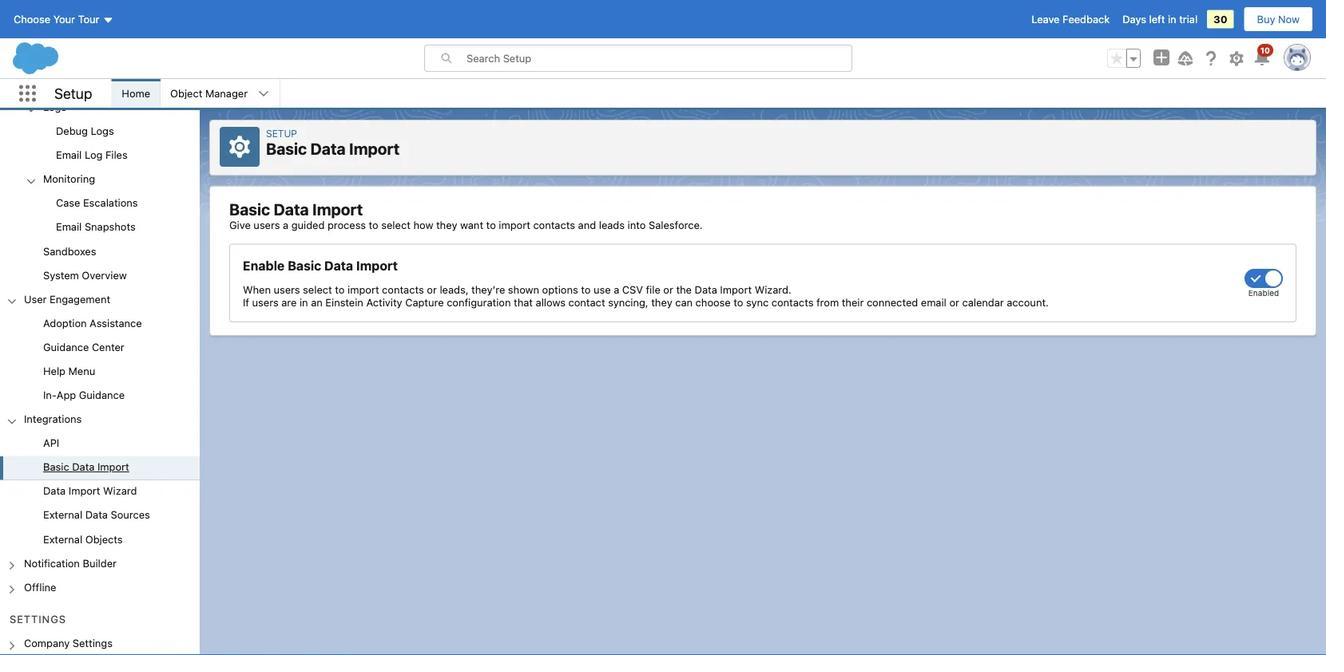 Task type: describe. For each thing, give the bounding box(es) containing it.
monitoring link
[[43, 173, 95, 188]]

setup basic data import
[[266, 128, 400, 158]]

app
[[57, 390, 76, 402]]

group for user engagement
[[0, 313, 200, 409]]

email
[[921, 297, 947, 309]]

object manager
[[170, 87, 248, 99]]

email snapshots link
[[56, 221, 136, 236]]

home
[[122, 87, 150, 99]]

guidance inside 'link'
[[43, 342, 89, 354]]

30
[[1214, 13, 1227, 25]]

to left sync
[[734, 297, 743, 309]]

are
[[281, 297, 297, 309]]

their
[[842, 297, 864, 309]]

group for logs
[[0, 121, 200, 169]]

0 vertical spatial settings
[[10, 614, 66, 626]]

basic inside tree item
[[43, 462, 69, 474]]

they're
[[471, 284, 505, 296]]

sources
[[111, 510, 150, 522]]

data import wizard link
[[43, 486, 137, 500]]

select inside basic data import give users a guided process to select how they want to import contacts and leads into salesforce.
[[381, 219, 411, 231]]

notification builder link
[[24, 558, 117, 572]]

the
[[676, 284, 692, 296]]

tour
[[78, 13, 99, 25]]

monitoring
[[43, 173, 95, 185]]

company
[[24, 638, 70, 650]]

choose
[[14, 13, 50, 25]]

help menu
[[43, 366, 95, 378]]

setup for setup basic data import
[[266, 128, 297, 139]]

if
[[243, 297, 249, 309]]

1 horizontal spatial logs
[[91, 125, 114, 137]]

1 horizontal spatial or
[[663, 284, 673, 296]]

2 vertical spatial users
[[252, 297, 279, 309]]

monitoring tree item
[[0, 169, 200, 241]]

from
[[816, 297, 839, 309]]

api
[[43, 438, 59, 450]]

import inside when users select to import contacts or leads, they're shown options to use a csv file or the data import wizard. if users are in an einstein activity capture configuration that allows contact syncing, they can choose to sync contacts from their connected email or calendar account.
[[348, 284, 379, 296]]

integrations tree item
[[0, 409, 200, 553]]

calendar
[[962, 297, 1004, 309]]

days left in trial
[[1123, 13, 1198, 25]]

external data sources link
[[43, 510, 150, 524]]

debug logs link
[[56, 125, 114, 140]]

snapshots
[[85, 221, 136, 233]]

2 horizontal spatial or
[[949, 297, 959, 309]]

can
[[675, 297, 693, 309]]

feedback
[[1063, 13, 1110, 25]]

into
[[628, 219, 646, 231]]

import inside setup basic data import
[[349, 139, 400, 158]]

basic inside basic data import give users a guided process to select how they want to import contacts and leads into salesforce.
[[229, 200, 270, 218]]

external data sources
[[43, 510, 150, 522]]

csv
[[622, 284, 643, 296]]

1 vertical spatial guidance
[[79, 390, 125, 402]]

import inside basic data import give users a guided process to select how they want to import contacts and leads into salesforce.
[[499, 219, 530, 231]]

company settings
[[24, 638, 113, 650]]

help menu link
[[43, 366, 95, 380]]

object
[[170, 87, 202, 99]]

group containing logs
[[0, 0, 200, 289]]

offline link
[[24, 582, 56, 596]]

leads
[[599, 219, 625, 231]]

data import wizard
[[43, 486, 137, 498]]

configuration
[[447, 297, 511, 309]]

a inside when users select to import contacts or leads, they're shown options to use a csv file or the data import wizard. if users are in an einstein activity capture configuration that allows contact syncing, they can choose to sync contacts from their connected email or calendar account.
[[614, 284, 619, 296]]

they inside basic data import give users a guided process to select how they want to import contacts and leads into salesforce.
[[436, 219, 457, 231]]

notification builder
[[24, 558, 117, 570]]

data inside when users select to import contacts or leads, they're shown options to use a csv file or the data import wizard. if users are in an einstein activity capture configuration that allows contact syncing, they can choose to sync contacts from their connected email or calendar account.
[[695, 284, 717, 296]]

use
[[594, 284, 611, 296]]

einstein
[[325, 297, 363, 309]]

1 horizontal spatial in
[[1168, 13, 1176, 25]]

setup for setup
[[54, 85, 92, 102]]

engagement
[[50, 294, 110, 306]]

adoption
[[43, 318, 87, 330]]

buy now button
[[1243, 6, 1313, 32]]

integrations link
[[24, 414, 82, 428]]

basic data import
[[43, 462, 129, 474]]

overview
[[82, 270, 127, 282]]

shown
[[508, 284, 539, 296]]

system overview
[[43, 270, 127, 282]]

guidance center link
[[43, 342, 124, 356]]

log
[[85, 149, 103, 161]]

sandboxes link
[[43, 245, 96, 260]]

email log files
[[56, 149, 128, 161]]

Search Setup text field
[[467, 46, 852, 71]]

wizard
[[103, 486, 137, 498]]

files
[[105, 149, 128, 161]]

connected
[[867, 297, 918, 309]]

data inside tree item
[[72, 462, 95, 474]]

choose
[[696, 297, 731, 309]]

email for email snapshots
[[56, 221, 82, 233]]

data down data import wizard link
[[85, 510, 108, 522]]

user
[[24, 294, 47, 306]]

external objects link
[[43, 534, 123, 548]]

offline
[[24, 582, 56, 594]]

contacts inside basic data import give users a guided process to select how they want to import contacts and leads into salesforce.
[[533, 219, 575, 231]]

activity
[[366, 297, 402, 309]]

users inside basic data import give users a guided process to select how they want to import contacts and leads into salesforce.
[[254, 219, 280, 231]]

data inside basic data import give users a guided process to select how they want to import contacts and leads into salesforce.
[[274, 200, 309, 218]]

system overview link
[[43, 270, 127, 284]]

data down basic data import link
[[43, 486, 66, 498]]

10 button
[[1253, 44, 1273, 68]]



Task type: locate. For each thing, give the bounding box(es) containing it.
guidance down menu
[[79, 390, 125, 402]]

group
[[0, 0, 200, 289], [1107, 49, 1141, 68], [0, 121, 200, 169], [0, 193, 200, 241], [0, 313, 200, 409], [0, 433, 200, 553]]

basic inside setup basic data import
[[266, 139, 307, 158]]

contacts left and
[[533, 219, 575, 231]]

import inside tree item
[[97, 462, 129, 474]]

in-
[[43, 390, 57, 402]]

to right process on the left
[[369, 219, 378, 231]]

external for external data sources
[[43, 510, 82, 522]]

1 horizontal spatial settings
[[73, 638, 113, 650]]

allows
[[536, 297, 566, 309]]

users right give
[[254, 219, 280, 231]]

0 horizontal spatial in
[[300, 297, 308, 309]]

users down when
[[252, 297, 279, 309]]

1 horizontal spatial a
[[614, 284, 619, 296]]

import up einstein
[[348, 284, 379, 296]]

options
[[542, 284, 578, 296]]

basic up an
[[288, 258, 321, 273]]

or
[[427, 284, 437, 296], [663, 284, 673, 296], [949, 297, 959, 309]]

data up the choose
[[695, 284, 717, 296]]

1 vertical spatial setup
[[266, 128, 297, 139]]

external for external objects
[[43, 534, 82, 546]]

email log files link
[[56, 149, 128, 164]]

1 vertical spatial they
[[651, 297, 672, 309]]

2 external from the top
[[43, 534, 82, 546]]

give
[[229, 219, 251, 231]]

email for email log files
[[56, 149, 82, 161]]

notification
[[24, 558, 80, 570]]

guidance
[[43, 342, 89, 354], [79, 390, 125, 402]]

that
[[514, 297, 533, 309]]

10
[[1260, 46, 1270, 55]]

in
[[1168, 13, 1176, 25], [300, 297, 308, 309]]

file
[[646, 284, 660, 296]]

they inside when users select to import contacts or leads, they're shown options to use a csv file or the data import wizard. if users are in an einstein activity capture configuration that allows contact syncing, they can choose to sync contacts from their connected email or calendar account.
[[651, 297, 672, 309]]

0 vertical spatial they
[[436, 219, 457, 231]]

guided
[[291, 219, 325, 231]]

to
[[369, 219, 378, 231], [486, 219, 496, 231], [335, 284, 345, 296], [581, 284, 591, 296], [734, 297, 743, 309]]

0 vertical spatial logs
[[43, 101, 66, 113]]

0 horizontal spatial or
[[427, 284, 437, 296]]

they right how at the left top of the page
[[436, 219, 457, 231]]

external inside external objects link
[[43, 534, 82, 546]]

1 vertical spatial import
[[348, 284, 379, 296]]

logs up debug
[[43, 101, 66, 113]]

enabled
[[1248, 288, 1279, 298]]

basic down setup link
[[266, 139, 307, 158]]

settings
[[10, 614, 66, 626], [73, 638, 113, 650]]

1 vertical spatial logs
[[91, 125, 114, 137]]

basic down api link
[[43, 462, 69, 474]]

choose your tour
[[14, 13, 99, 25]]

a right use
[[614, 284, 619, 296]]

0 vertical spatial guidance
[[43, 342, 89, 354]]

select up an
[[303, 284, 332, 296]]

basic data import tree item
[[0, 457, 200, 481]]

or right email in the top of the page
[[949, 297, 959, 309]]

logs up log
[[91, 125, 114, 137]]

1 vertical spatial in
[[300, 297, 308, 309]]

import inside basic data import give users a guided process to select how they want to import contacts and leads into salesforce.
[[312, 200, 363, 218]]

group for integrations
[[0, 433, 200, 553]]

0 vertical spatial external
[[43, 510, 82, 522]]

case escalations link
[[56, 197, 138, 212]]

2 vertical spatial contacts
[[772, 297, 814, 309]]

to up einstein
[[335, 284, 345, 296]]

guidance down 'adoption'
[[43, 342, 89, 354]]

contacts up activity
[[382, 284, 424, 296]]

builder
[[83, 558, 117, 570]]

debug
[[56, 125, 88, 137]]

0 vertical spatial in
[[1168, 13, 1176, 25]]

api link
[[43, 438, 59, 452]]

0 horizontal spatial logs
[[43, 101, 66, 113]]

setup
[[54, 85, 92, 102], [266, 128, 297, 139]]

debug logs
[[56, 125, 114, 137]]

objects
[[85, 534, 123, 546]]

1 vertical spatial users
[[274, 284, 300, 296]]

1 vertical spatial a
[[614, 284, 619, 296]]

object manager link
[[161, 79, 257, 108]]

or right file
[[663, 284, 673, 296]]

setup link
[[266, 128, 297, 139]]

0 horizontal spatial they
[[436, 219, 457, 231]]

escalations
[[83, 197, 138, 209]]

in-app guidance link
[[43, 390, 125, 404]]

0 vertical spatial users
[[254, 219, 280, 231]]

group containing debug logs
[[0, 121, 200, 169]]

guidance center
[[43, 342, 124, 354]]

logs
[[43, 101, 66, 113], [91, 125, 114, 137]]

user engagement
[[24, 294, 110, 306]]

contacts
[[533, 219, 575, 231], [382, 284, 424, 296], [772, 297, 814, 309]]

a left guided
[[283, 219, 289, 231]]

they
[[436, 219, 457, 231], [651, 297, 672, 309]]

0 horizontal spatial setup
[[54, 85, 92, 102]]

1 email from the top
[[56, 149, 82, 161]]

select inside when users select to import contacts or leads, they're shown options to use a csv file or the data import wizard. if users are in an einstein activity capture configuration that allows contact syncing, they can choose to sync contacts from their connected email or calendar account.
[[303, 284, 332, 296]]

to right want
[[486, 219, 496, 231]]

settings right company
[[73, 638, 113, 650]]

1 horizontal spatial they
[[651, 297, 672, 309]]

0 vertical spatial select
[[381, 219, 411, 231]]

email up monitoring
[[56, 149, 82, 161]]

data up data import wizard
[[72, 462, 95, 474]]

process
[[328, 219, 366, 231]]

buy
[[1257, 13, 1275, 25]]

1 horizontal spatial setup
[[266, 128, 297, 139]]

1 vertical spatial select
[[303, 284, 332, 296]]

in left an
[[300, 297, 308, 309]]

import right want
[[499, 219, 530, 231]]

0 horizontal spatial settings
[[10, 614, 66, 626]]

left
[[1149, 13, 1165, 25]]

basic data import give users a guided process to select how they want to import contacts and leads into salesforce.
[[229, 200, 703, 231]]

contacts down wizard.
[[772, 297, 814, 309]]

select left how at the left top of the page
[[381, 219, 411, 231]]

integrations
[[24, 414, 82, 426]]

email snapshots
[[56, 221, 136, 233]]

1 horizontal spatial import
[[499, 219, 530, 231]]

when
[[243, 284, 271, 296]]

0 horizontal spatial select
[[303, 284, 332, 296]]

how
[[413, 219, 433, 231]]

or up capture at top
[[427, 284, 437, 296]]

sync
[[746, 297, 769, 309]]

1 vertical spatial contacts
[[382, 284, 424, 296]]

0 horizontal spatial import
[[348, 284, 379, 296]]

syncing,
[[608, 297, 648, 309]]

manager
[[205, 87, 248, 99]]

system
[[43, 270, 79, 282]]

2 horizontal spatial contacts
[[772, 297, 814, 309]]

0 horizontal spatial a
[[283, 219, 289, 231]]

leads,
[[440, 284, 469, 296]]

settings inside company settings 'link'
[[73, 638, 113, 650]]

adoption assistance link
[[43, 318, 142, 332]]

assistance
[[90, 318, 142, 330]]

0 vertical spatial import
[[499, 219, 530, 231]]

case escalations
[[56, 197, 138, 209]]

in inside when users select to import contacts or leads, they're shown options to use a csv file or the data import wizard. if users are in an einstein activity capture configuration that allows contact syncing, they can choose to sync contacts from their connected email or calendar account.
[[300, 297, 308, 309]]

group containing case escalations
[[0, 193, 200, 241]]

logs tree item
[[0, 97, 200, 169]]

data inside setup basic data import
[[310, 139, 346, 158]]

group containing adoption assistance
[[0, 313, 200, 409]]

help
[[43, 366, 66, 378]]

they down file
[[651, 297, 672, 309]]

in-app guidance
[[43, 390, 125, 402]]

0 vertical spatial a
[[283, 219, 289, 231]]

0 horizontal spatial contacts
[[382, 284, 424, 296]]

salesforce.
[[649, 219, 703, 231]]

settings up company
[[10, 614, 66, 626]]

email inside logs tree item
[[56, 149, 82, 161]]

1 external from the top
[[43, 510, 82, 522]]

data up einstein
[[324, 258, 353, 273]]

1 vertical spatial external
[[43, 534, 82, 546]]

days
[[1123, 13, 1146, 25]]

1 vertical spatial email
[[56, 221, 82, 233]]

choose your tour button
[[13, 6, 115, 32]]

setup inside setup basic data import
[[266, 128, 297, 139]]

email inside the monitoring tree item
[[56, 221, 82, 233]]

import
[[349, 139, 400, 158], [312, 200, 363, 218], [356, 258, 398, 273], [720, 284, 752, 296], [97, 462, 129, 474], [69, 486, 100, 498]]

center
[[92, 342, 124, 354]]

email down case
[[56, 221, 82, 233]]

to up contact
[[581, 284, 591, 296]]

users up are
[[274, 284, 300, 296]]

capture
[[405, 297, 444, 309]]

now
[[1278, 13, 1300, 25]]

data up guided
[[274, 200, 309, 218]]

adoption assistance
[[43, 318, 142, 330]]

user engagement tree item
[[0, 289, 200, 409]]

2 email from the top
[[56, 221, 82, 233]]

enable
[[243, 258, 285, 273]]

1 horizontal spatial select
[[381, 219, 411, 231]]

import inside when users select to import contacts or leads, they're shown options to use a csv file or the data import wizard. if users are in an einstein activity capture configuration that allows contact syncing, they can choose to sync contacts from their connected email or calendar account.
[[720, 284, 752, 296]]

case
[[56, 197, 80, 209]]

basic data import link
[[43, 462, 129, 476]]

0 vertical spatial email
[[56, 149, 82, 161]]

contact
[[568, 297, 605, 309]]

external objects
[[43, 534, 123, 546]]

group for monitoring
[[0, 193, 200, 241]]

1 vertical spatial settings
[[73, 638, 113, 650]]

account.
[[1007, 297, 1049, 309]]

0 vertical spatial contacts
[[533, 219, 575, 231]]

external inside external data sources link
[[43, 510, 82, 522]]

basic up give
[[229, 200, 270, 218]]

in right left
[[1168, 13, 1176, 25]]

external up external objects
[[43, 510, 82, 522]]

enable basic data import
[[243, 258, 398, 273]]

external up notification builder
[[43, 534, 82, 546]]

data
[[310, 139, 346, 158], [274, 200, 309, 218], [324, 258, 353, 273], [695, 284, 717, 296], [72, 462, 95, 474], [43, 486, 66, 498], [85, 510, 108, 522]]

a inside basic data import give users a guided process to select how they want to import contacts and leads into salesforce.
[[283, 219, 289, 231]]

data up process on the left
[[310, 139, 346, 158]]

1 horizontal spatial contacts
[[533, 219, 575, 231]]

menu
[[68, 366, 95, 378]]

group containing api
[[0, 433, 200, 553]]

0 vertical spatial setup
[[54, 85, 92, 102]]



Task type: vqa. For each thing, say whether or not it's contained in the screenshot.
the Description
no



